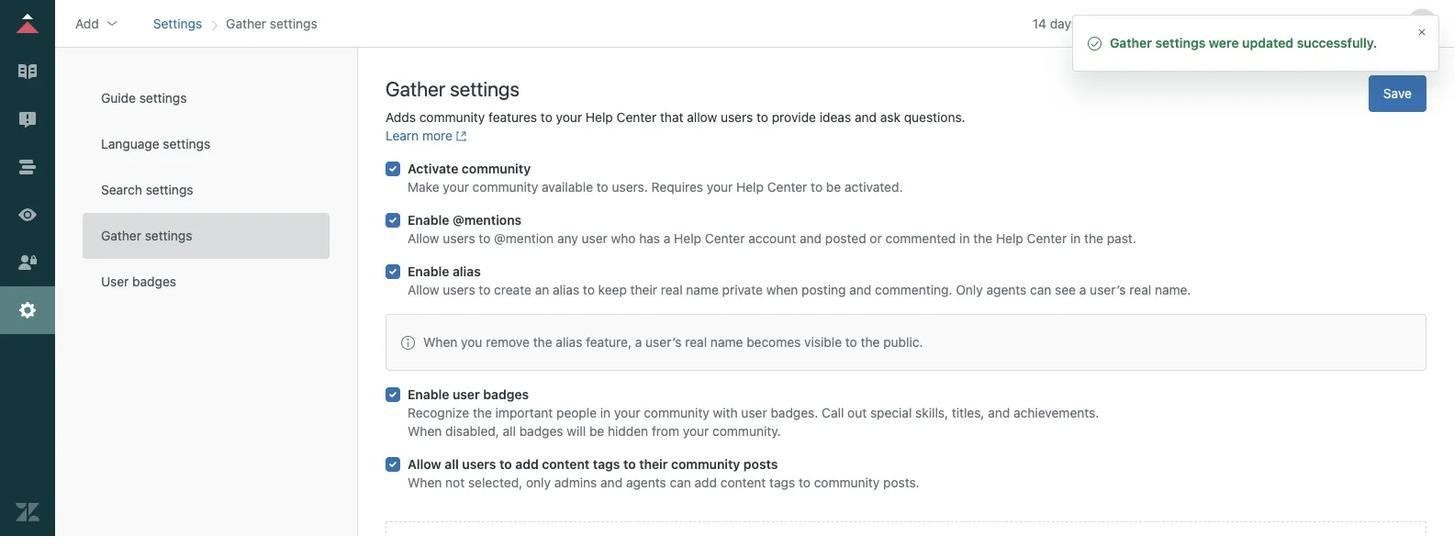 Task type: locate. For each thing, give the bounding box(es) containing it.
2 horizontal spatial real
[[1130, 282, 1152, 298]]

special
[[871, 405, 912, 421]]

to up selected,
[[500, 457, 512, 472]]

all inside allow all users to add content tags to their community posts when not selected, only admins and agents can add content tags to community posts.
[[445, 457, 459, 472]]

2 vertical spatial allow
[[408, 457, 441, 472]]

2 vertical spatial enable
[[408, 387, 449, 402]]

users down @mentions
[[443, 231, 475, 246]]

0 vertical spatial alias
[[453, 264, 481, 279]]

and left posted at the right top of page
[[800, 231, 822, 246]]

a inside enable alias allow users to create an alias to keep their real name private when posting and commenting. only agents can see a user's real name.
[[1080, 282, 1087, 298]]

all down the important at the bottom left
[[503, 424, 516, 439]]

0 vertical spatial agents
[[987, 282, 1027, 298]]

1 horizontal spatial a
[[664, 231, 671, 246]]

the up disabled,
[[473, 405, 492, 421]]

1 horizontal spatial agents
[[987, 282, 1027, 298]]

ask
[[881, 110, 901, 125]]

your up hidden
[[614, 405, 641, 421]]

buy
[[1148, 16, 1170, 31]]

users inside enable alias allow users to create an alias to keep their real name private when posting and commenting. only agents can see a user's real name.
[[443, 282, 475, 298]]

0 vertical spatial user
[[582, 231, 608, 246]]

user's inside alert
[[646, 335, 682, 350]]

feature,
[[586, 335, 632, 350]]

the inside enable user badges recognize the important people in your community with user badges. call out special skills, titles, and achievements. when disabled, all badges will be hidden from your community.
[[473, 405, 492, 421]]

users
[[721, 110, 753, 125], [443, 231, 475, 246], [443, 282, 475, 298], [462, 457, 496, 472]]

allow for enable @mentions allow users to @mention any user who has a help center account and posted or commented in the help center in the past.
[[408, 231, 440, 246]]

close image
[[1417, 27, 1428, 38]]

0 horizontal spatial gather settings
[[101, 228, 192, 243]]

zendesk image
[[16, 501, 39, 524]]

becomes
[[747, 335, 801, 350]]

1 horizontal spatial all
[[503, 424, 516, 439]]

users up selected,
[[462, 457, 496, 472]]

to right features
[[541, 110, 553, 125]]

or
[[870, 231, 882, 246]]

remove
[[486, 335, 530, 350]]

0 vertical spatial enable
[[408, 213, 449, 228]]

keep
[[598, 282, 627, 298]]

your
[[556, 110, 582, 125], [443, 180, 469, 195], [707, 180, 733, 195], [614, 405, 641, 421], [683, 424, 709, 439]]

the
[[974, 231, 993, 246], [1085, 231, 1104, 246], [533, 335, 553, 350], [861, 335, 880, 350], [473, 405, 492, 421]]

add
[[515, 457, 539, 472], [695, 475, 717, 490]]

to down @mentions
[[479, 231, 491, 246]]

arrange content image
[[16, 155, 39, 179]]

alias right the an
[[553, 282, 580, 298]]

2 enable from the top
[[408, 264, 449, 279]]

and right "titles,"
[[988, 405, 1010, 421]]

public.
[[884, 335, 923, 350]]

0 vertical spatial gather settings
[[226, 16, 317, 31]]

help center
[[1257, 16, 1328, 31]]

all up not on the bottom left of page
[[445, 457, 459, 472]]

allow left create
[[408, 282, 440, 298]]

gather down the trial.
[[1110, 35, 1152, 51]]

community up the (opens in a new tab) image
[[419, 110, 485, 125]]

user up community.
[[742, 405, 767, 421]]

and right posting
[[850, 282, 872, 298]]

your right the from
[[683, 424, 709, 439]]

0 vertical spatial all
[[503, 424, 516, 439]]

content up admins
[[542, 457, 590, 472]]

can left see
[[1030, 282, 1052, 298]]

when inside enable user badges recognize the important people in your community with user badges. call out special skills, titles, and achievements. when disabled, all badges will be hidden from your community.
[[408, 424, 442, 439]]

when inside allow all users to add content tags to their community posts when not selected, only admins and agents can add content tags to community posts.
[[408, 475, 442, 490]]

center up see
[[1027, 231, 1067, 246]]

0 horizontal spatial a
[[635, 335, 642, 350]]

1 vertical spatial gather settings
[[386, 76, 520, 100]]

0 vertical spatial badges
[[132, 274, 176, 289]]

a inside enable @mentions allow users to @mention any user who has a help center account and posted or commented in the help center in the past.
[[664, 231, 671, 246]]

help up enable @mentions allow users to @mention any user who has a help center account and posted or commented in the help center in the past.
[[737, 180, 764, 195]]

center inside the help center button
[[1288, 16, 1328, 31]]

2 vertical spatial a
[[635, 335, 642, 350]]

enable for enable @mentions allow users to @mention any user who has a help center account and posted or commented in the help center in the past.
[[408, 213, 449, 228]]

user's inside enable alias allow users to create an alias to keep their real name private when posting and commenting. only agents can see a user's real name.
[[1090, 282, 1126, 298]]

help left that
[[586, 110, 613, 125]]

activated.
[[845, 180, 903, 195]]

0 vertical spatial be
[[826, 180, 841, 195]]

1 horizontal spatial gather settings
[[226, 16, 317, 31]]

3 allow from the top
[[408, 457, 441, 472]]

14
[[1033, 16, 1047, 31]]

tags down posts
[[770, 475, 795, 490]]

be inside activate community make your community available to users. requires your help center to be activated.
[[826, 180, 841, 195]]

real left the becomes
[[685, 335, 707, 350]]

language settings link
[[83, 121, 330, 167]]

0 horizontal spatial can
[[670, 475, 691, 490]]

be right "will"
[[590, 424, 605, 439]]

a right has on the left of page
[[664, 231, 671, 246]]

search
[[101, 182, 142, 197]]

enable inside enable alias allow users to create an alias to keep their real name private when posting and commenting. only agents can see a user's real name.
[[408, 264, 449, 279]]

name left the becomes
[[711, 335, 743, 350]]

badges down the important at the bottom left
[[520, 424, 564, 439]]

adds
[[386, 110, 416, 125]]

navigation containing settings
[[149, 10, 321, 37]]

1 vertical spatial a
[[1080, 282, 1087, 298]]

0 vertical spatial name
[[686, 282, 719, 298]]

1 vertical spatial alias
[[553, 282, 580, 298]]

a right feature,
[[635, 335, 642, 350]]

and left ask
[[855, 110, 877, 125]]

alias inside alert
[[556, 335, 583, 350]]

1 vertical spatial when
[[408, 424, 442, 439]]

can inside enable alias allow users to create an alias to keep their real name private when posting and commenting. only agents can see a user's real name.
[[1030, 282, 1052, 298]]

provide
[[772, 110, 816, 125]]

add up only
[[515, 457, 539, 472]]

1 horizontal spatial real
[[685, 335, 707, 350]]

selected,
[[468, 475, 523, 490]]

help inside button
[[1257, 16, 1284, 31]]

1 vertical spatial user
[[453, 387, 480, 402]]

0 vertical spatial a
[[664, 231, 671, 246]]

2 vertical spatial alias
[[556, 335, 583, 350]]

2 allow from the top
[[408, 282, 440, 298]]

to right "visible"
[[846, 335, 858, 350]]

and inside enable @mentions allow users to @mention any user who has a help center account and posted or commented in the help center in the past.
[[800, 231, 822, 246]]

their right keep
[[631, 282, 658, 298]]

community.
[[713, 424, 781, 439]]

be
[[826, 180, 841, 195], [590, 424, 605, 439]]

search settings link
[[83, 167, 330, 213]]

language
[[101, 136, 159, 152]]

and inside enable user badges recognize the important people in your community with user badges. call out special skills, titles, and achievements. when disabled, all badges will be hidden from your community.
[[988, 405, 1010, 421]]

enable
[[408, 213, 449, 228], [408, 264, 449, 279], [408, 387, 449, 402]]

0 horizontal spatial agents
[[626, 475, 667, 490]]

0 vertical spatial allow
[[408, 231, 440, 246]]

agents down hidden
[[626, 475, 667, 490]]

allow all users to add content tags to their community posts when not selected, only admins and agents can add content tags to community posts.
[[408, 457, 920, 490]]

center up enable @mentions allow users to @mention any user who has a help center account and posted or commented in the help center in the past.
[[768, 180, 808, 195]]

when you remove the alias feature, a user's real name becomes visible to the public. alert
[[386, 314, 1427, 371]]

2 horizontal spatial a
[[1080, 282, 1087, 298]]

can down the from
[[670, 475, 691, 490]]

agents right only
[[987, 282, 1027, 298]]

out
[[848, 405, 867, 421]]

alias left feature,
[[556, 335, 583, 350]]

0 horizontal spatial content
[[542, 457, 590, 472]]

gather up adds
[[386, 76, 445, 100]]

only
[[526, 475, 551, 490]]

enable inside enable user badges recognize the important people in your community with user badges. call out special skills, titles, and achievements. when disabled, all badges will be hidden from your community.
[[408, 387, 449, 402]]

2 horizontal spatial user
[[742, 405, 767, 421]]

real up when you remove the alias feature, a user's real name becomes visible to the public.
[[661, 282, 683, 298]]

you
[[461, 335, 483, 350]]

gather down search
[[101, 228, 141, 243]]

1 allow from the top
[[408, 231, 440, 246]]

when left you
[[423, 335, 458, 350]]

be left activated.
[[826, 180, 841, 195]]

1 vertical spatial enable
[[408, 264, 449, 279]]

learn more link
[[386, 128, 467, 143]]

alias down @mentions
[[453, 264, 481, 279]]

1 vertical spatial user's
[[646, 335, 682, 350]]

0 horizontal spatial tags
[[593, 457, 620, 472]]

enable user badges recognize the important people in your community with user badges. call out special skills, titles, and achievements. when disabled, all badges will be hidden from your community.
[[408, 387, 1100, 439]]

1 horizontal spatial add
[[695, 475, 717, 490]]

14 days left in trial. buy now
[[1033, 16, 1198, 31]]

1 vertical spatial badges
[[483, 387, 529, 402]]

more
[[422, 128, 453, 143]]

user up the recognize at left
[[453, 387, 480, 402]]

1 vertical spatial content
[[721, 475, 766, 490]]

disabled,
[[446, 424, 499, 439]]

people
[[557, 405, 597, 421]]

2 vertical spatial badges
[[520, 424, 564, 439]]

community up the from
[[644, 405, 710, 421]]

to down "badges."
[[799, 475, 811, 490]]

allow inside enable alias allow users to create an alias to keep their real name private when posting and commenting. only agents can see a user's real name.
[[408, 282, 440, 298]]

all
[[503, 424, 516, 439], [445, 457, 459, 472]]

real
[[661, 282, 683, 298], [1130, 282, 1152, 298], [685, 335, 707, 350]]

admins
[[554, 475, 597, 490]]

badges right 'user'
[[132, 274, 176, 289]]

settings
[[153, 16, 202, 31]]

0 vertical spatial add
[[515, 457, 539, 472]]

alias
[[453, 264, 481, 279], [553, 282, 580, 298], [556, 335, 583, 350]]

navigation
[[149, 10, 321, 37]]

gather settings were updated successfully.
[[1110, 35, 1378, 51]]

settings link
[[153, 16, 202, 31]]

requires
[[652, 180, 703, 195]]

1 vertical spatial all
[[445, 457, 459, 472]]

1 horizontal spatial user
[[582, 231, 608, 246]]

call
[[822, 405, 844, 421]]

user's right feature,
[[646, 335, 682, 350]]

make
[[408, 180, 440, 195]]

their inside allow all users to add content tags to their community posts when not selected, only admins and agents can add content tags to community posts.
[[639, 457, 668, 472]]

allow
[[687, 110, 717, 125]]

0 vertical spatial when
[[423, 335, 458, 350]]

0 vertical spatial user's
[[1090, 282, 1126, 298]]

account
[[749, 231, 796, 246]]

content down posts
[[721, 475, 766, 490]]

posts.
[[884, 475, 920, 490]]

1 vertical spatial add
[[695, 475, 717, 490]]

1 horizontal spatial content
[[721, 475, 766, 490]]

0 horizontal spatial user's
[[646, 335, 682, 350]]

users left create
[[443, 282, 475, 298]]

when left not on the bottom left of page
[[408, 475, 442, 490]]

now
[[1174, 16, 1198, 31]]

0 horizontal spatial be
[[590, 424, 605, 439]]

add down community.
[[695, 475, 717, 490]]

in right 'people'
[[600, 405, 611, 421]]

1 horizontal spatial tags
[[770, 475, 795, 490]]

user
[[101, 274, 129, 289]]

and
[[855, 110, 877, 125], [800, 231, 822, 246], [850, 282, 872, 298], [988, 405, 1010, 421], [601, 475, 623, 490]]

your right requires
[[707, 180, 733, 195]]

in inside enable user badges recognize the important people in your community with user badges. call out special skills, titles, and achievements. when disabled, all badges will be hidden from your community.
[[600, 405, 611, 421]]

1 vertical spatial be
[[590, 424, 605, 439]]

can
[[1030, 282, 1052, 298], [670, 475, 691, 490]]

1 vertical spatial their
[[639, 457, 668, 472]]

2 vertical spatial when
[[408, 475, 442, 490]]

when you remove the alias feature, a user's real name becomes visible to the public.
[[423, 335, 923, 350]]

user right any
[[582, 231, 608, 246]]

settings inside status
[[1156, 35, 1206, 51]]

0 horizontal spatial all
[[445, 457, 459, 472]]

1 vertical spatial allow
[[408, 282, 440, 298]]

help
[[1257, 16, 1284, 31], [586, 110, 613, 125], [737, 180, 764, 195], [674, 231, 702, 246], [996, 231, 1024, 246]]

center up successfully.
[[1288, 16, 1328, 31]]

when
[[423, 335, 458, 350], [408, 424, 442, 439], [408, 475, 442, 490]]

visible
[[805, 335, 842, 350]]

agents
[[987, 282, 1027, 298], [626, 475, 667, 490]]

1 horizontal spatial be
[[826, 180, 841, 195]]

0 vertical spatial can
[[1030, 282, 1052, 298]]

0 vertical spatial their
[[631, 282, 658, 298]]

their
[[631, 282, 658, 298], [639, 457, 668, 472]]

posts
[[744, 457, 778, 472]]

to left create
[[479, 282, 491, 298]]

1 vertical spatial tags
[[770, 475, 795, 490]]

the left past.
[[1085, 231, 1104, 246]]

0 vertical spatial content
[[542, 457, 590, 472]]

name left private
[[686, 282, 719, 298]]

skills,
[[916, 405, 949, 421]]

titles,
[[952, 405, 985, 421]]

that
[[660, 110, 684, 125]]

tags up admins
[[593, 457, 620, 472]]

allow down the recognize at left
[[408, 457, 441, 472]]

gather settings were updated successfully. status
[[1073, 15, 1440, 72]]

language settings
[[101, 136, 210, 152]]

1 vertical spatial can
[[670, 475, 691, 490]]

agents inside allow all users to add content tags to their community posts when not selected, only admins and agents can add content tags to community posts.
[[626, 475, 667, 490]]

gather settings link
[[83, 213, 330, 259]]

community down the from
[[671, 457, 741, 472]]

community up @mentions
[[473, 180, 538, 195]]

1 vertical spatial name
[[711, 335, 743, 350]]

1 enable from the top
[[408, 213, 449, 228]]

enable for enable alias allow users to create an alias to keep their real name private when posting and commenting. only agents can see a user's real name.
[[408, 264, 449, 279]]

can inside allow all users to add content tags to their community posts when not selected, only admins and agents can add content tags to community posts.
[[670, 475, 691, 490]]

3 enable from the top
[[408, 387, 449, 402]]

settings
[[270, 16, 317, 31], [1156, 35, 1206, 51], [450, 76, 520, 100], [139, 90, 187, 106], [163, 136, 210, 152], [146, 182, 193, 197], [145, 228, 192, 243]]

real left name.
[[1130, 282, 1152, 298]]

to
[[541, 110, 553, 125], [757, 110, 769, 125], [597, 180, 609, 195], [811, 180, 823, 195], [479, 231, 491, 246], [479, 282, 491, 298], [583, 282, 595, 298], [846, 335, 858, 350], [500, 457, 512, 472], [624, 457, 636, 472], [799, 475, 811, 490]]

their inside enable alias allow users to create an alias to keep their real name private when posting and commenting. only agents can see a user's real name.
[[631, 282, 658, 298]]

1 vertical spatial agents
[[626, 475, 667, 490]]

a right see
[[1080, 282, 1087, 298]]

gather settings
[[226, 16, 317, 31], [386, 76, 520, 100], [101, 228, 192, 243]]

and right admins
[[601, 475, 623, 490]]

all inside enable user badges recognize the important people in your community with user badges. call out special skills, titles, and achievements. when disabled, all badges will be hidden from your community.
[[503, 424, 516, 439]]

guide settings link
[[83, 75, 330, 121]]

enable inside enable @mentions allow users to @mention any user who has a help center account and posted or commented in the help center in the past.
[[408, 213, 449, 228]]

badges up the important at the bottom left
[[483, 387, 529, 402]]

center
[[1288, 16, 1328, 31], [617, 110, 657, 125], [768, 180, 808, 195], [705, 231, 745, 246], [1027, 231, 1067, 246]]

a
[[664, 231, 671, 246], [1080, 282, 1087, 298], [635, 335, 642, 350]]

to inside alert
[[846, 335, 858, 350]]

their down the from
[[639, 457, 668, 472]]

and inside enable alias allow users to create an alias to keep their real name private when posting and commenting. only agents can see a user's real name.
[[850, 282, 872, 298]]

allow inside allow all users to add content tags to their community posts when not selected, only admins and agents can add content tags to community posts.
[[408, 457, 441, 472]]

allow inside enable @mentions allow users to @mention any user who has a help center account and posted or commented in the help center in the past.
[[408, 231, 440, 246]]

to left activated.
[[811, 180, 823, 195]]

user's right see
[[1090, 282, 1126, 298]]

features
[[489, 110, 537, 125]]

help up updated
[[1257, 16, 1284, 31]]

when
[[767, 282, 798, 298]]

left
[[1082, 16, 1101, 31]]

in left past.
[[1071, 231, 1081, 246]]

1 horizontal spatial can
[[1030, 282, 1052, 298]]

allow down make
[[408, 231, 440, 246]]

in right left in the top right of the page
[[1104, 16, 1115, 31]]

private
[[722, 282, 763, 298]]

when down the recognize at left
[[408, 424, 442, 439]]

tags
[[593, 457, 620, 472], [770, 475, 795, 490]]

2 vertical spatial gather settings
[[101, 228, 192, 243]]

1 horizontal spatial user's
[[1090, 282, 1126, 298]]

achievements.
[[1014, 405, 1100, 421]]



Task type: vqa. For each thing, say whether or not it's contained in the screenshot.
ask
yes



Task type: describe. For each thing, give the bounding box(es) containing it.
users inside allow all users to add content tags to their community posts when not selected, only admins and agents can add content tags to community posts.
[[462, 457, 496, 472]]

name inside alert
[[711, 335, 743, 350]]

who
[[611, 231, 636, 246]]

your down activate
[[443, 180, 469, 195]]

from
[[652, 424, 680, 439]]

posting
[[802, 282, 846, 298]]

add
[[75, 16, 99, 31]]

center inside activate community make your community available to users. requires your help center to be activated.
[[768, 180, 808, 195]]

your right features
[[556, 110, 582, 125]]

days
[[1050, 16, 1078, 31]]

users.
[[612, 180, 648, 195]]

and inside allow all users to add content tags to their community posts when not selected, only admins and agents can add content tags to community posts.
[[601, 475, 623, 490]]

see
[[1055, 282, 1076, 298]]

help right commented at top right
[[996, 231, 1024, 246]]

a inside alert
[[635, 335, 642, 350]]

activate
[[408, 161, 459, 176]]

questions.
[[904, 110, 966, 125]]

manage articles image
[[16, 60, 39, 84]]

0 horizontal spatial user
[[453, 387, 480, 402]]

learn more
[[386, 128, 453, 143]]

0 horizontal spatial add
[[515, 457, 539, 472]]

to left users.
[[597, 180, 609, 195]]

posted
[[826, 231, 867, 246]]

recognize
[[408, 405, 469, 421]]

save button
[[1369, 75, 1427, 112]]

0 vertical spatial tags
[[593, 457, 620, 472]]

available
[[542, 180, 593, 195]]

enable for enable user badges recognize the important people in your community with user badges. call out special skills, titles, and achievements. when disabled, all badges will be hidden from your community.
[[408, 387, 449, 402]]

has
[[639, 231, 660, 246]]

guide settings
[[101, 90, 187, 106]]

save
[[1384, 86, 1412, 101]]

add button
[[70, 10, 125, 37]]

commenting.
[[875, 282, 953, 298]]

to left keep
[[583, 282, 595, 298]]

@mention
[[494, 231, 554, 246]]

center left that
[[617, 110, 657, 125]]

ideas
[[820, 110, 851, 125]]

any
[[557, 231, 578, 246]]

the up only
[[974, 231, 993, 246]]

center left the account
[[705, 231, 745, 246]]

help inside activate community make your community available to users. requires your help center to be activated.
[[737, 180, 764, 195]]

user badges
[[101, 274, 176, 289]]

enable alias allow users to create an alias to keep their real name private when posting and commenting. only agents can see a user's real name.
[[408, 264, 1192, 298]]

real inside alert
[[685, 335, 707, 350]]

(opens in a new tab) image
[[453, 131, 467, 142]]

gather right settings link
[[226, 16, 266, 31]]

only
[[956, 282, 983, 298]]

to down hidden
[[624, 457, 636, 472]]

to inside enable @mentions allow users to @mention any user who has a help center account and posted or commented in the help center in the past.
[[479, 231, 491, 246]]

allow for enable alias allow users to create an alias to keep their real name private when posting and commenting. only agents can see a user's real name.
[[408, 282, 440, 298]]

hidden
[[608, 424, 649, 439]]

were
[[1209, 35, 1239, 51]]

badges.
[[771, 405, 819, 421]]

will
[[567, 424, 586, 439]]

help right has on the left of page
[[674, 231, 702, 246]]

create
[[494, 282, 532, 298]]

community left posts.
[[814, 475, 880, 490]]

2 vertical spatial user
[[742, 405, 767, 421]]

name inside enable alias allow users to create an alias to keep their real name private when posting and commenting. only agents can see a user's real name.
[[686, 282, 719, 298]]

an
[[535, 282, 549, 298]]

search settings
[[101, 182, 193, 197]]

user inside enable @mentions allow users to @mention any user who has a help center account and posted or commented in the help center in the past.
[[582, 231, 608, 246]]

not
[[446, 475, 465, 490]]

community down the (opens in a new tab) image
[[462, 161, 531, 176]]

0 horizontal spatial real
[[661, 282, 683, 298]]

settings image
[[16, 298, 39, 322]]

help center button
[[1226, 10, 1333, 37]]

users right allow
[[721, 110, 753, 125]]

learn
[[386, 128, 419, 143]]

trial.
[[1118, 16, 1144, 31]]

enable @mentions allow users to @mention any user who has a help center account and posted or commented in the help center in the past.
[[408, 213, 1137, 246]]

the left public.
[[861, 335, 880, 350]]

customize design image
[[16, 203, 39, 227]]

agents inside enable alias allow users to create an alias to keep their real name private when posting and commenting. only agents can see a user's real name.
[[987, 282, 1027, 298]]

successfully.
[[1297, 35, 1378, 51]]

important
[[496, 405, 553, 421]]

in right commented at top right
[[960, 231, 970, 246]]

users inside enable @mentions allow users to @mention any user who has a help center account and posted or commented in the help center in the past.
[[443, 231, 475, 246]]

gather settings inside gather settings link
[[101, 228, 192, 243]]

guide
[[101, 90, 136, 106]]

activate community make your community available to users. requires your help center to be activated.
[[408, 161, 903, 195]]

2 horizontal spatial gather settings
[[386, 76, 520, 100]]

community inside enable user badges recognize the important people in your community with user badges. call out special skills, titles, and achievements. when disabled, all badges will be hidden from your community.
[[644, 405, 710, 421]]

updated
[[1243, 35, 1294, 51]]

user badges link
[[83, 259, 330, 305]]

moderate content image
[[16, 107, 39, 131]]

with
[[713, 405, 738, 421]]

past.
[[1107, 231, 1137, 246]]

be inside enable user badges recognize the important people in your community with user badges. call out special skills, titles, and achievements. when disabled, all badges will be hidden from your community.
[[590, 424, 605, 439]]

gather inside status
[[1110, 35, 1152, 51]]

settings inside navigation
[[270, 16, 317, 31]]

adds community features to your help center that allow users to provide ideas and ask questions.
[[386, 110, 966, 125]]

commented
[[886, 231, 956, 246]]

user permissions image
[[16, 251, 39, 275]]

@mentions
[[453, 213, 522, 228]]

when inside alert
[[423, 335, 458, 350]]

to left provide
[[757, 110, 769, 125]]

the right remove
[[533, 335, 553, 350]]



